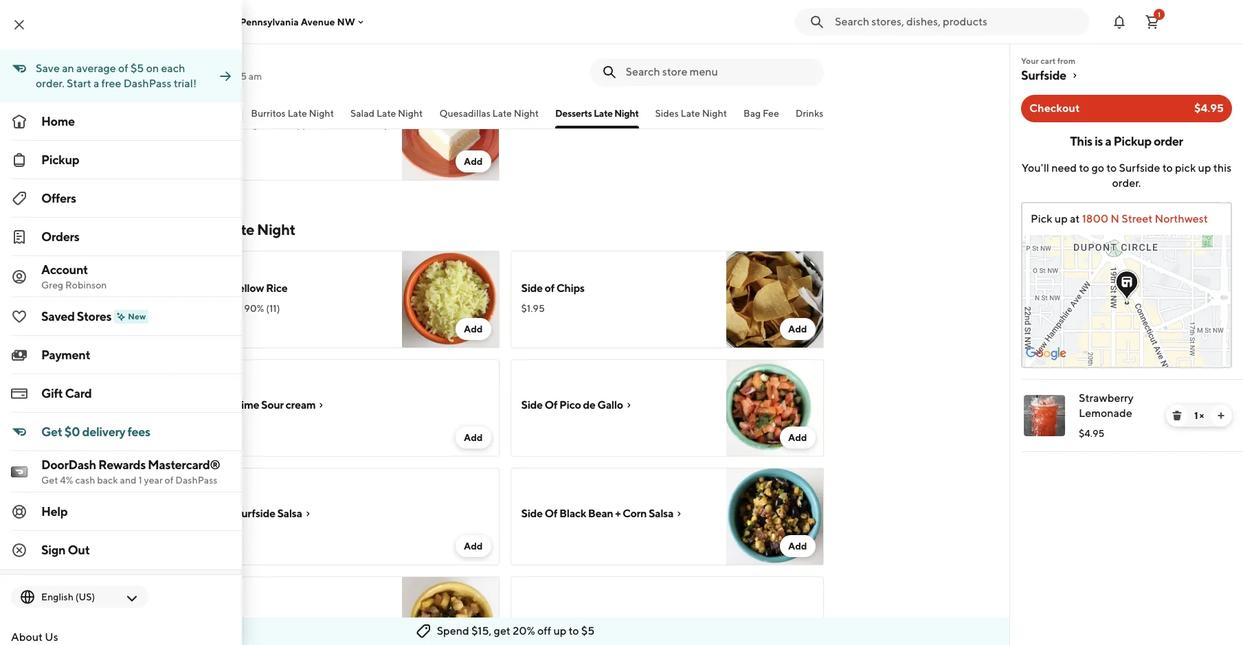 Task type: describe. For each thing, give the bounding box(es) containing it.
×
[[1200, 410, 1204, 421]]

mango
[[286, 616, 320, 629]]

of for pico
[[545, 399, 557, 412]]

chili
[[591, 616, 613, 629]]

1 horizontal spatial a
[[1105, 134, 1111, 148]]

you'll need to go to surfside to pick up this order.
[[1022, 161, 1232, 190]]

account greg robinson
[[41, 263, 107, 291]]

dashpass for average
[[123, 77, 171, 90]]

add one to cart image
[[1216, 410, 1227, 421]]

to right off at the bottom left of the page
[[569, 625, 579, 638]]

powered by google image
[[1026, 347, 1066, 361]]

burritos late night
[[251, 108, 334, 119]]

1 horizontal spatial salsa
[[322, 616, 347, 629]]

night inside button
[[702, 108, 727, 119]]

(11)
[[266, 303, 280, 314]]

get $0 delivery fees
[[41, 425, 150, 439]]

side of surfside salsa
[[197, 507, 302, 520]]

6:15
[[186, 71, 204, 82]]

salad
[[350, 108, 375, 119]]

out
[[68, 543, 90, 557]]

add for tres leches
[[464, 156, 483, 167]]

add button for tres leches
[[456, 150, 491, 172]]

-
[[221, 71, 225, 82]]

soaked
[[197, 119, 230, 130]]

side of  lime sour cream
[[197, 399, 316, 412]]

add button for side of pico de gallo
[[780, 427, 815, 449]]

pick
[[1175, 161, 1196, 175]]

ranch
[[615, 616, 646, 629]]

add button for side of chips
[[780, 318, 815, 340]]

lemonade
[[1079, 407, 1132, 420]]

quesadillas
[[439, 108, 491, 119]]

0 horizontal spatial surfside
[[235, 507, 275, 520]]

1 items, open order cart image
[[1144, 13, 1161, 30]]

4%
[[60, 475, 73, 486]]

tres leches image
[[402, 83, 499, 181]]

delivery
[[82, 425, 125, 439]]

up inside you'll need to go to surfside to pick up this order.
[[1198, 161, 1211, 175]]

saved stores
[[41, 309, 111, 324]]

of for hatch
[[545, 616, 557, 629]]

robinson
[[65, 280, 107, 291]]

1 ×
[[1194, 410, 1204, 421]]

salad late night
[[350, 108, 423, 119]]

side of black bean + corn salsa
[[521, 507, 673, 520]]

cream
[[286, 399, 316, 412]]

side for side of chips
[[521, 282, 543, 295]]

drinks
[[796, 108, 824, 119]]

1 vertical spatial sides
[[186, 221, 222, 238]]

full
[[186, 55, 205, 68]]

0 vertical spatial desserts
[[186, 53, 244, 71]]

0 horizontal spatial up
[[553, 625, 567, 638]]

add for side of pico de gallo
[[788, 432, 807, 443]]

you'll
[[1022, 161, 1049, 175]]

add button for side of yellow rice
[[456, 318, 491, 340]]

a inside save an average of $5 on each order. start a free dashpass trial!
[[93, 77, 99, 90]]

add button for side of black bean + corn salsa
[[780, 535, 815, 557]]

burritos
[[251, 108, 286, 119]]

each
[[161, 62, 185, 75]]

Item Search search field
[[626, 65, 813, 80]]

1 get from the top
[[41, 425, 62, 439]]

side of pico de gallo
[[521, 399, 623, 412]]

at
[[1070, 212, 1080, 225]]

1600
[[214, 16, 238, 27]]

quesadillas late night button
[[439, 107, 539, 129]]

street
[[1122, 212, 1153, 225]]

year
[[144, 475, 163, 486]]

bag fee button
[[744, 107, 779, 129]]

offers link
[[0, 179, 242, 218]]

side for side of surfside salsa
[[197, 507, 218, 520]]

your cart from
[[1021, 56, 1076, 66]]

about us
[[11, 631, 58, 644]]

an
[[62, 62, 74, 75]]

need
[[1051, 161, 1077, 175]]

gift card link
[[0, 375, 242, 413]]

orders link
[[0, 218, 242, 256]]

side for side of pico de gallo
[[521, 399, 543, 412]]

side for side of  lime sour cream
[[197, 399, 218, 412]]

1 horizontal spatial $5
[[581, 625, 595, 638]]

get inside the doordash rewards mastercard® get 4% cash back and 1 year of dashpass
[[41, 475, 58, 486]]

1800 n street northwest link
[[1080, 212, 1208, 225]]

dashpass for mastercard®
[[175, 475, 217, 486]]

checkout
[[1029, 102, 1080, 115]]

black
[[559, 507, 586, 520]]

to left pick
[[1163, 161, 1173, 175]]

quesadillas late night
[[439, 108, 539, 119]]

strawberry
[[343, 119, 389, 130]]

doordash rewards mastercard® get 4% cash back and 1 year of dashpass
[[41, 458, 220, 486]]

90%
[[244, 303, 264, 314]]

full menu 6:15 am - 5:25 am
[[186, 55, 262, 82]]

add for side of yellow rice
[[464, 324, 483, 335]]

strawberry lemonade
[[1079, 392, 1134, 420]]

map region
[[879, 104, 1243, 456]]

night inside button
[[514, 108, 539, 119]]

0 horizontal spatial salsa
[[277, 507, 302, 520]]

save an average of $5 on each order. start a free dashpass trial!
[[36, 62, 197, 90]]

account
[[41, 263, 88, 277]]

rewards
[[98, 458, 146, 472]]

pennsylvania
[[240, 16, 299, 27]]

leches
[[219, 100, 253, 113]]

of for pineapple
[[220, 616, 233, 629]]

menu
[[207, 55, 237, 68]]

add for side of black bean + corn salsa
[[788, 541, 807, 552]]

gallo
[[597, 399, 623, 412]]

add for side of chips
[[788, 324, 807, 335]]

tres leches soaked sponge cake topped with strawberry compote
[[197, 100, 389, 144]]

1 am from the left
[[206, 71, 219, 82]]

sour
[[261, 399, 284, 412]]

$1.95
[[521, 303, 545, 314]]

1 for 1
[[1158, 10, 1161, 18]]

20%
[[513, 625, 535, 638]]

surfside link
[[1021, 67, 1232, 84]]

burritos late night button
[[251, 107, 334, 129]]

close image
[[11, 16, 27, 33]]

cake
[[265, 119, 286, 130]]

$4.95 for strawberry lemonade
[[1079, 428, 1105, 439]]

sign
[[41, 543, 65, 557]]

nw
[[337, 16, 355, 27]]

2 horizontal spatial salsa
[[649, 507, 673, 520]]



Task type: vqa. For each thing, say whether or not it's contained in the screenshot.
the leftmost the 4.7
no



Task type: locate. For each thing, give the bounding box(es) containing it.
1 horizontal spatial sides
[[655, 108, 679, 119]]

am left -
[[206, 71, 219, 82]]

order. up the pick up at 1800 n street northwest
[[1112, 177, 1141, 190]]

remove item from cart image
[[1172, 410, 1183, 421]]

on
[[146, 62, 159, 75]]

gift card
[[41, 386, 92, 401]]

$4.95 for checkout
[[1194, 102, 1224, 115]]

0 horizontal spatial $5
[[130, 62, 144, 75]]

about
[[11, 631, 43, 644]]

notification bell image
[[1111, 13, 1128, 30]]

1 inside button
[[1158, 10, 1161, 18]]

of left 'chips'
[[545, 282, 554, 295]]

side of yellow rice image
[[402, 251, 499, 348]]

1 vertical spatial a
[[1105, 134, 1111, 148]]

trial!
[[174, 77, 197, 90]]

90% (11)
[[244, 303, 280, 314]]

2 vertical spatial 1
[[138, 475, 142, 486]]

1 for 1 ×
[[1194, 410, 1198, 421]]

lime
[[235, 399, 259, 412]]

0 vertical spatial $5
[[130, 62, 144, 75]]

0 horizontal spatial dashpass
[[123, 77, 171, 90]]

1 vertical spatial desserts
[[555, 108, 592, 119]]

to right go
[[1107, 161, 1117, 175]]

0 vertical spatial $4.95
[[1194, 102, 1224, 115]]

save an average of $5 on each order. start a free dashpass trial! status
[[0, 49, 217, 102]]

1 button
[[1139, 8, 1166, 35]]

strawberry
[[1079, 392, 1134, 405]]

order
[[1154, 134, 1183, 148]]

1 vertical spatial $5
[[581, 625, 595, 638]]

side for side of yellow rice
[[197, 282, 218, 295]]

side of chips
[[521, 282, 585, 295]]

pickup up offers
[[41, 153, 79, 167]]

mastercard®
[[148, 458, 220, 472]]

1600 pennsylvania avenue nw
[[214, 16, 355, 27]]

bag
[[744, 108, 761, 119]]

+
[[615, 507, 621, 520]]

strawberry lemonade image
[[1024, 395, 1065, 436]]

5:25
[[227, 71, 247, 82]]

side up $1.95
[[521, 282, 543, 295]]

am
[[206, 71, 219, 82], [249, 71, 262, 82]]

of for surfside
[[220, 507, 233, 520]]

gift
[[41, 386, 63, 401]]

side of black bean + corn salsa image
[[726, 468, 824, 566]]

1 inside the doordash rewards mastercard® get 4% cash back and 1 year of dashpass
[[138, 475, 142, 486]]

compote
[[197, 133, 236, 144]]

0 horizontal spatial a
[[93, 77, 99, 90]]

0 vertical spatial up
[[1198, 161, 1211, 175]]

get left "4%"
[[41, 475, 58, 486]]

order. inside you'll need to go to surfside to pick up this order.
[[1112, 177, 1141, 190]]

sides late night button
[[655, 107, 727, 129]]

0 horizontal spatial pickup
[[41, 153, 79, 167]]

1 vertical spatial get
[[41, 475, 58, 486]]

pickup right is
[[1114, 134, 1152, 148]]

a left "free"
[[93, 77, 99, 90]]

side for side of hatch chili ranch
[[521, 616, 543, 629]]

side of chips image
[[726, 251, 824, 348]]

a right is
[[1105, 134, 1111, 148]]

0 horizontal spatial am
[[206, 71, 219, 82]]

of for black
[[545, 507, 557, 520]]

up left at
[[1055, 212, 1068, 225]]

0 vertical spatial get
[[41, 425, 62, 439]]

help link
[[0, 493, 242, 531]]

free
[[101, 77, 121, 90]]

pineapple
[[235, 616, 284, 629]]

am right 5:25
[[249, 71, 262, 82]]

dashpass down "on"
[[123, 77, 171, 90]]

payment
[[41, 348, 90, 362]]

$5 left "on"
[[130, 62, 144, 75]]

1 horizontal spatial dashpass
[[175, 475, 217, 486]]

1 horizontal spatial order.
[[1112, 177, 1141, 190]]

1 horizontal spatial surfside
[[1021, 68, 1066, 82]]

1 horizontal spatial 1
[[1158, 10, 1161, 18]]

cash
[[75, 475, 95, 486]]

home link
[[0, 102, 242, 141]]

0 horizontal spatial order.
[[36, 77, 65, 90]]

$4.95
[[1194, 102, 1224, 115], [1079, 428, 1105, 439]]

get $0 delivery fees link
[[0, 413, 242, 451]]

order. inside save an average of $5 on each order. start a free dashpass trial!
[[36, 77, 65, 90]]

late inside button
[[492, 108, 512, 119]]

0 vertical spatial order.
[[36, 77, 65, 90]]

up left "this"
[[1198, 161, 1211, 175]]

up right off at the bottom left of the page
[[553, 625, 567, 638]]

side of pineapple mango salsa
[[197, 616, 347, 629]]

0 vertical spatial sides
[[655, 108, 679, 119]]

us
[[45, 631, 58, 644]]

0 vertical spatial 1
[[1158, 10, 1161, 18]]

0 vertical spatial sides late night
[[655, 108, 727, 119]]

payment link
[[0, 336, 242, 375]]

of
[[118, 62, 128, 75], [220, 282, 230, 295], [545, 282, 554, 295], [165, 475, 174, 486]]

$5 right off at the bottom left of the page
[[581, 625, 595, 638]]

1 horizontal spatial am
[[249, 71, 262, 82]]

de
[[583, 399, 595, 412]]

spend
[[437, 625, 469, 638]]

2 get from the top
[[41, 475, 58, 486]]

0 horizontal spatial sides
[[186, 221, 222, 238]]

1 vertical spatial surfside
[[1119, 161, 1160, 175]]

1 vertical spatial order.
[[1112, 177, 1141, 190]]

2 horizontal spatial 1
[[1194, 410, 1198, 421]]

of inside save an average of $5 on each order. start a free dashpass trial!
[[118, 62, 128, 75]]

home
[[41, 114, 75, 129]]

0 horizontal spatial sides late night
[[186, 221, 295, 238]]

$5 inside save an average of $5 on each order. start a free dashpass trial!
[[130, 62, 144, 75]]

1 vertical spatial $4.95
[[1079, 428, 1105, 439]]

1 horizontal spatial pickup
[[1114, 134, 1152, 148]]

1 left ×
[[1194, 410, 1198, 421]]

side
[[197, 282, 218, 295], [521, 282, 543, 295], [197, 399, 218, 412], [521, 399, 543, 412], [197, 507, 218, 520], [521, 507, 543, 520], [197, 616, 218, 629], [521, 616, 543, 629]]

sign out link
[[0, 531, 242, 570]]

side left black
[[521, 507, 543, 520]]

of right year
[[165, 475, 174, 486]]

get left "$0"
[[41, 425, 62, 439]]

1 horizontal spatial desserts late night
[[555, 108, 639, 119]]

$0
[[64, 425, 80, 439]]

1 right and
[[138, 475, 142, 486]]

2 horizontal spatial up
[[1198, 161, 1211, 175]]

side for side of pineapple mango salsa
[[197, 616, 218, 629]]

1 vertical spatial pickup
[[41, 153, 79, 167]]

this
[[1070, 134, 1092, 148]]

side left lime
[[197, 399, 218, 412]]

1 horizontal spatial $4.95
[[1194, 102, 1224, 115]]

stores
[[77, 309, 111, 324]]

side left pico
[[521, 399, 543, 412]]

salad late night button
[[350, 107, 423, 129]]

order. down 'save'
[[36, 77, 65, 90]]

corn
[[623, 507, 647, 520]]

2 horizontal spatial surfside
[[1119, 161, 1160, 175]]

and
[[120, 475, 136, 486]]

card
[[65, 386, 92, 401]]

1 vertical spatial up
[[1055, 212, 1068, 225]]

back
[[97, 475, 118, 486]]

1 vertical spatial 1
[[1194, 410, 1198, 421]]

dashpass inside save an average of $5 on each order. start a free dashpass trial!
[[123, 77, 171, 90]]

off
[[537, 625, 551, 638]]

northwest
[[1155, 212, 1208, 225]]

side down the 'mastercard®'
[[197, 507, 218, 520]]

sides late night down item search search box
[[655, 108, 727, 119]]

1 vertical spatial sides late night
[[186, 221, 295, 238]]

sponge
[[231, 119, 264, 130]]

drinks button
[[796, 107, 824, 129]]

dashpass down the 'mastercard®'
[[175, 475, 217, 486]]

side for side of black bean + corn salsa
[[521, 507, 543, 520]]

with
[[322, 119, 341, 130]]

salsa
[[277, 507, 302, 520], [649, 507, 673, 520], [322, 616, 347, 629]]

1 horizontal spatial desserts
[[555, 108, 592, 119]]

offers
[[41, 191, 76, 205]]

your
[[1021, 56, 1039, 66]]

of left yellow
[[220, 282, 230, 295]]

side right get
[[521, 616, 543, 629]]

hatch
[[559, 616, 589, 629]]

of
[[220, 399, 233, 412], [545, 399, 557, 412], [220, 507, 233, 520], [545, 507, 557, 520], [220, 616, 233, 629], [545, 616, 557, 629]]

late inside button
[[681, 108, 700, 119]]

greg
[[41, 280, 63, 291]]

side left yellow
[[197, 282, 218, 295]]

1 vertical spatial dashpass
[[175, 475, 217, 486]]

0 vertical spatial a
[[93, 77, 99, 90]]

to left go
[[1079, 161, 1089, 175]]

0 horizontal spatial $4.95
[[1079, 428, 1105, 439]]

side of yellow rice
[[197, 282, 288, 295]]

chips
[[556, 282, 585, 295]]

rice
[[266, 282, 288, 295]]

up
[[1198, 161, 1211, 175], [1055, 212, 1068, 225], [553, 625, 567, 638]]

side left pineapple
[[197, 616, 218, 629]]

go
[[1092, 161, 1104, 175]]

sides inside button
[[655, 108, 679, 119]]

$5
[[130, 62, 144, 75], [581, 625, 595, 638]]

0 horizontal spatial desserts late night
[[186, 53, 317, 71]]

this is a pickup order
[[1070, 134, 1183, 148]]

0 vertical spatial desserts late night
[[186, 53, 317, 71]]

average
[[76, 62, 116, 75]]

surfside inside you'll need to go to surfside to pick up this order.
[[1119, 161, 1160, 175]]

1 horizontal spatial up
[[1055, 212, 1068, 225]]

0 horizontal spatial 1
[[138, 475, 142, 486]]

of up "free"
[[118, 62, 128, 75]]

2 am from the left
[[249, 71, 262, 82]]

$4.95 up "this"
[[1194, 102, 1224, 115]]

pickup
[[1114, 134, 1152, 148], [41, 153, 79, 167]]

0 vertical spatial dashpass
[[123, 77, 171, 90]]

0 horizontal spatial desserts
[[186, 53, 244, 71]]

about us link
[[0, 619, 242, 645]]

of for lime
[[220, 399, 233, 412]]

save
[[36, 62, 60, 75]]

add button
[[456, 150, 491, 172], [456, 318, 491, 340], [780, 318, 815, 340], [456, 427, 491, 449], [780, 427, 815, 449], [456, 535, 491, 557], [780, 535, 815, 557]]

dashpass inside the doordash rewards mastercard® get 4% cash back and 1 year of dashpass
[[175, 475, 217, 486]]

0 vertical spatial pickup
[[1114, 134, 1152, 148]]

sides late night up side of yellow rice
[[186, 221, 295, 238]]

side of pineapple mango salsa image
[[402, 577, 499, 645]]

n
[[1111, 212, 1119, 225]]

save an average of $5 on each order. start a free dashpass trial! link
[[0, 49, 242, 102]]

orders
[[41, 230, 79, 244]]

to
[[1079, 161, 1089, 175], [1107, 161, 1117, 175], [1163, 161, 1173, 175], [569, 625, 579, 638]]

2 vertical spatial surfside
[[235, 507, 275, 520]]

0 vertical spatial surfside
[[1021, 68, 1066, 82]]

1 right notification bell image on the right of page
[[1158, 10, 1161, 18]]

2 vertical spatial up
[[553, 625, 567, 638]]

$4.95 down 'lemonade'
[[1079, 428, 1105, 439]]

of inside the doordash rewards mastercard® get 4% cash back and 1 year of dashpass
[[165, 475, 174, 486]]

1 horizontal spatial sides late night
[[655, 108, 727, 119]]

1 vertical spatial desserts late night
[[555, 108, 639, 119]]

fees
[[128, 425, 150, 439]]

sign out
[[41, 543, 90, 557]]

side of pico de gallo image
[[726, 359, 824, 457]]



